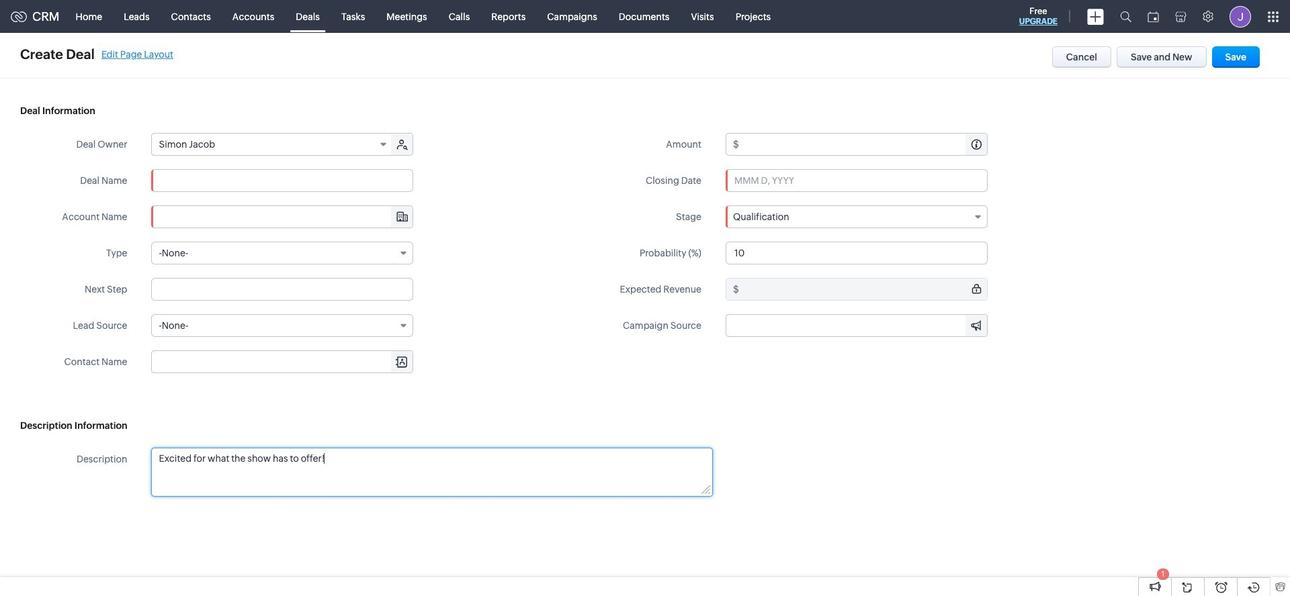 Task type: vqa. For each thing, say whether or not it's contained in the screenshot.
Calendar ICON
yes



Task type: locate. For each thing, give the bounding box(es) containing it.
MMM D, YYYY text field
[[726, 169, 988, 192]]

profile element
[[1221, 0, 1259, 33]]

None field
[[152, 134, 393, 155], [726, 206, 988, 228], [152, 206, 413, 228], [151, 242, 414, 265], [151, 314, 414, 337], [726, 315, 987, 337], [152, 351, 413, 373], [152, 134, 393, 155], [726, 206, 988, 228], [152, 206, 413, 228], [151, 242, 414, 265], [151, 314, 414, 337], [726, 315, 987, 337], [152, 351, 413, 373]]

None text field
[[741, 134, 987, 155], [151, 169, 414, 192], [726, 242, 988, 265], [151, 278, 414, 301], [726, 315, 987, 337], [152, 351, 413, 373], [152, 449, 712, 497], [741, 134, 987, 155], [151, 169, 414, 192], [726, 242, 988, 265], [151, 278, 414, 301], [726, 315, 987, 337], [152, 351, 413, 373], [152, 449, 712, 497]]

search element
[[1112, 0, 1140, 33]]

create menu image
[[1087, 8, 1104, 25]]

search image
[[1120, 11, 1131, 22]]

None text field
[[152, 206, 413, 228], [741, 279, 987, 300], [152, 206, 413, 228], [741, 279, 987, 300]]

logo image
[[11, 11, 27, 22]]



Task type: describe. For each thing, give the bounding box(es) containing it.
profile image
[[1230, 6, 1251, 27]]

create menu element
[[1079, 0, 1112, 33]]

calendar image
[[1148, 11, 1159, 22]]



